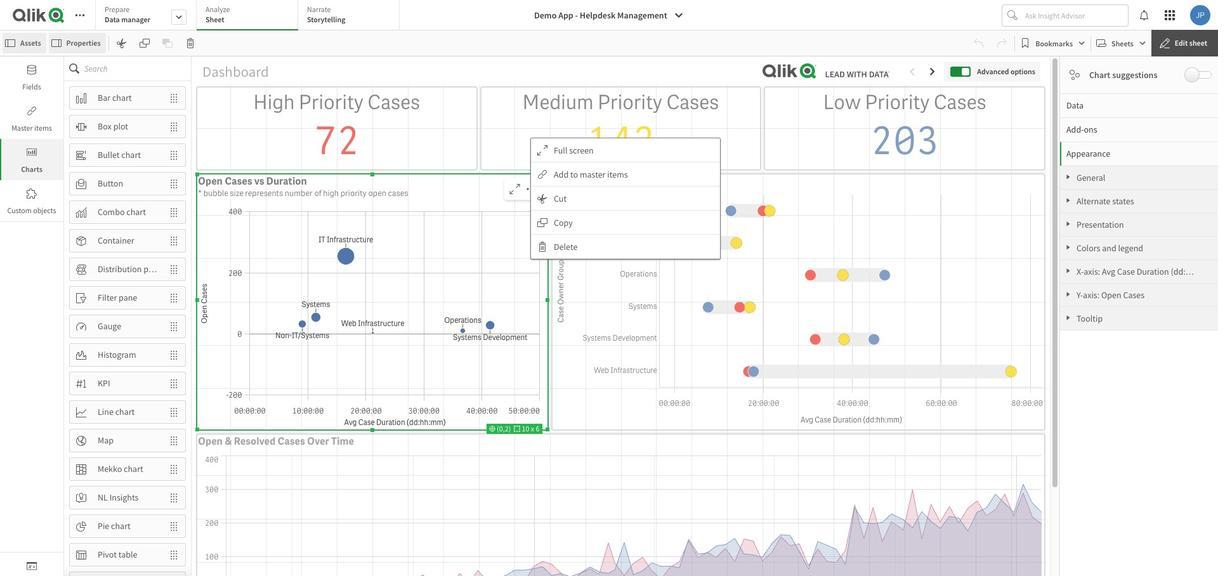Task type: locate. For each thing, give the bounding box(es) containing it.
colors
[[1077, 242, 1101, 254]]

ons
[[1084, 124, 1098, 135]]

plot for distribution plot
[[144, 263, 158, 275]]

1 vertical spatial axis:
[[1083, 289, 1100, 301]]

add-
[[1067, 124, 1084, 135]]

copy image
[[139, 38, 150, 48]]

4 move image from the top
[[162, 287, 185, 309]]

by
[[609, 174, 620, 188]]

filter
[[98, 292, 117, 303]]

1 horizontal spatial items
[[608, 169, 628, 180]]

chart right combo
[[127, 206, 146, 218]]

open cases vs duration * bubble size represents number of high priority open cases
[[198, 174, 409, 198]]

0 vertical spatial duration
[[266, 174, 307, 188]]

of
[[314, 188, 322, 198]]

data inside 'tab'
[[1067, 100, 1084, 111]]

priority right high
[[299, 90, 364, 116]]

axis:
[[1084, 266, 1101, 277], [1083, 289, 1100, 301]]

&
[[225, 435, 232, 448]]

6 move image from the top
[[162, 344, 185, 366]]

edit sheet
[[1175, 38, 1208, 48]]

delete image
[[185, 38, 195, 48]]

5 move image from the top
[[162, 373, 185, 394]]

chart right mekko
[[124, 463, 143, 475]]

advanced
[[978, 66, 1010, 76]]

3 move image from the top
[[162, 259, 185, 280]]

tab list containing prepare
[[95, 0, 404, 32]]

demo app - helpdesk management button
[[527, 5, 692, 25]]

analyze sheet
[[206, 4, 230, 24]]

delete menu item
[[531, 235, 720, 259]]

triangle right image down y-
[[1061, 315, 1077, 321]]

cut menu item
[[531, 187, 720, 211]]

pivot table
[[98, 549, 137, 560]]

vs
[[254, 174, 264, 188]]

items right master
[[608, 169, 628, 180]]

142
[[586, 116, 656, 167]]

1 move image from the top
[[162, 87, 185, 109]]

axis: up 'tooltip' on the bottom right of page
[[1083, 289, 1100, 301]]

data up add-
[[1067, 100, 1084, 111]]

size
[[230, 188, 244, 198]]

button
[[98, 178, 123, 189]]

line
[[98, 406, 114, 418]]

delete
[[554, 241, 578, 252]]

charts button
[[0, 139, 63, 180]]

triangle right image down general
[[1061, 197, 1077, 204]]

priority inside high priority cases 72
[[299, 90, 364, 116]]

0 horizontal spatial items
[[34, 123, 52, 133]]

insights
[[110, 492, 139, 503]]

6 move image from the top
[[162, 459, 185, 480]]

triangle right image down appearance
[[1061, 174, 1077, 180]]

1 triangle right image from the top
[[1061, 174, 1077, 180]]

object image
[[27, 147, 37, 157]]

1 vertical spatial items
[[608, 169, 628, 180]]

open left 'size'
[[198, 174, 223, 188]]

duration
[[266, 174, 307, 188], [1137, 266, 1170, 277]]

triangle right image up triangle right icon
[[1061, 244, 1077, 251]]

cut
[[554, 193, 567, 204]]

0 horizontal spatial plot
[[113, 121, 128, 132]]

0 vertical spatial items
[[34, 123, 52, 133]]

5 move image from the top
[[162, 316, 185, 337]]

tab list
[[95, 0, 404, 32]]

8 move image from the top
[[162, 430, 185, 452]]

data tab
[[1061, 93, 1219, 117]]

bubble
[[204, 188, 228, 198]]

Search text field
[[84, 56, 191, 81]]

move image for bullet chart
[[162, 144, 185, 166]]

open down avg
[[1102, 289, 1122, 301]]

options
[[1011, 66, 1036, 76]]

helpdesk
[[580, 10, 616, 21]]

triangle right image for general
[[1061, 174, 1077, 180]]

priority inside "medium priority cases 142"
[[598, 90, 663, 116]]

axis: left avg
[[1084, 266, 1101, 277]]

map
[[98, 435, 114, 446]]

copy menu item
[[531, 211, 720, 235]]

case
[[1118, 266, 1135, 277]]

alternate
[[1077, 195, 1111, 207]]

1 horizontal spatial plot
[[144, 263, 158, 275]]

management
[[618, 10, 668, 21]]

move image for map
[[162, 430, 185, 452]]

9 move image from the top
[[162, 487, 185, 509]]

6 triangle right image from the top
[[1061, 315, 1077, 321]]

move image for button
[[162, 173, 185, 195]]

move image
[[162, 116, 185, 137], [162, 173, 185, 195], [162, 259, 185, 280], [162, 287, 185, 309], [162, 373, 185, 394], [162, 459, 185, 480]]

properties
[[66, 38, 101, 48]]

chart right bullet
[[121, 149, 141, 161]]

add-ons tab
[[1061, 117, 1219, 142]]

chart right pie
[[111, 521, 131, 532]]

2 move image from the top
[[162, 144, 185, 166]]

tooltip
[[1077, 313, 1103, 324]]

charts
[[21, 164, 42, 174]]

bullet
[[98, 149, 120, 161]]

bullet chart
[[98, 149, 141, 161]]

1 horizontal spatial data
[[1067, 100, 1084, 111]]

3 triangle right image from the top
[[1061, 221, 1077, 227]]

plot
[[113, 121, 128, 132], [144, 263, 158, 275]]

*
[[198, 188, 202, 198]]

chart suggestions
[[1090, 69, 1158, 81]]

triangle right image
[[1061, 174, 1077, 180], [1061, 197, 1077, 204], [1061, 221, 1077, 227], [1061, 244, 1077, 251], [1061, 291, 1077, 298], [1061, 315, 1077, 321]]

cases
[[388, 188, 409, 198]]

time
[[331, 435, 354, 448]]

open up cut
[[553, 174, 578, 188]]

number
[[285, 188, 313, 198]]

combo chart
[[98, 206, 146, 218]]

10 x 6
[[521, 424, 540, 433]]

priority for 142
[[598, 90, 663, 116]]

chart right bar
[[112, 92, 132, 104]]

0 vertical spatial plot
[[113, 121, 128, 132]]

open inside open cases vs duration * bubble size represents number of high priority open cases
[[198, 174, 223, 188]]

application containing 72
[[0, 0, 1219, 576]]

5 triangle right image from the top
[[1061, 291, 1077, 298]]

high
[[323, 188, 339, 198]]

master
[[12, 123, 33, 133]]

duration right case
[[1137, 266, 1170, 277]]

11 move image from the top
[[162, 544, 185, 566]]

bookmarks button
[[1018, 33, 1089, 53]]

pie
[[98, 521, 109, 532]]

203
[[871, 116, 940, 167]]

priority inside low priority cases 203
[[865, 90, 930, 116]]

histogram
[[98, 349, 136, 361]]

triangle right image for tooltip
[[1061, 315, 1077, 321]]

pane
[[119, 292, 137, 303]]

data down prepare
[[105, 15, 120, 24]]

0 horizontal spatial duration
[[266, 174, 307, 188]]

1 vertical spatial data
[[1067, 100, 1084, 111]]

1 vertical spatial duration
[[1137, 266, 1170, 277]]

2 triangle right image from the top
[[1061, 197, 1077, 204]]

triangle right image down triangle right icon
[[1061, 291, 1077, 298]]

open left &
[[198, 435, 223, 448]]

cut image
[[117, 38, 127, 48]]

plot right "box"
[[113, 121, 128, 132]]

12 move image from the top
[[162, 573, 185, 576]]

data inside prepare data manager
[[105, 15, 120, 24]]

cases inside open cases vs duration * bubble size represents number of high priority open cases
[[225, 174, 252, 188]]

chart right line
[[115, 406, 135, 418]]

narrate storytelling
[[307, 4, 346, 24]]

cases
[[368, 90, 420, 116], [667, 90, 719, 116], [934, 90, 987, 116], [225, 174, 252, 188], [580, 174, 607, 188], [1124, 289, 1145, 301], [278, 435, 305, 448]]

resolved
[[234, 435, 276, 448]]

priority down next sheet: performance icon
[[865, 90, 930, 116]]

over
[[307, 435, 329, 448]]

priority
[[299, 90, 364, 116], [598, 90, 663, 116], [865, 90, 930, 116], [622, 174, 657, 188]]

move image for histogram
[[162, 344, 185, 366]]

3 move image from the top
[[162, 202, 185, 223]]

menu
[[531, 138, 720, 259]]

priority right by on the right top of page
[[622, 174, 657, 188]]

application
[[0, 0, 1219, 576]]

0 vertical spatial data
[[105, 15, 120, 24]]

0 vertical spatial axis:
[[1084, 266, 1101, 277]]

medium priority cases 142
[[523, 90, 719, 167]]

plot for box plot
[[113, 121, 128, 132]]

variables image
[[27, 561, 37, 571]]

triangle right image up colors
[[1061, 221, 1077, 227]]

open for open cases by priority type
[[553, 174, 578, 188]]

nl
[[98, 492, 108, 503]]

to
[[571, 169, 578, 180]]

duration right vs
[[266, 174, 307, 188]]

(0,2)
[[496, 424, 514, 433]]

items down link 'icon'
[[34, 123, 52, 133]]

prepare
[[105, 4, 130, 14]]

priority up full screen menu item
[[598, 90, 663, 116]]

tab list inside application
[[95, 0, 404, 32]]

1 move image from the top
[[162, 116, 185, 137]]

distribution plot
[[98, 263, 158, 275]]

4 move image from the top
[[162, 230, 185, 252]]

priority for 72
[[299, 90, 364, 116]]

2 move image from the top
[[162, 173, 185, 195]]

edit
[[1175, 38, 1188, 48]]

bookmarks
[[1036, 38, 1073, 48]]

move image for line chart
[[162, 401, 185, 423]]

assets
[[20, 38, 41, 48]]

data
[[105, 15, 120, 24], [1067, 100, 1084, 111]]

move image for bar chart
[[162, 87, 185, 109]]

1 horizontal spatial duration
[[1137, 266, 1170, 277]]

4 triangle right image from the top
[[1061, 244, 1077, 251]]

move image for box plot
[[162, 116, 185, 137]]

plot right distribution on the top of page
[[144, 263, 158, 275]]

10 move image from the top
[[162, 516, 185, 537]]

axis: for y-
[[1083, 289, 1100, 301]]

move image
[[162, 87, 185, 109], [162, 144, 185, 166], [162, 202, 185, 223], [162, 230, 185, 252], [162, 316, 185, 337], [162, 344, 185, 366], [162, 401, 185, 423], [162, 430, 185, 452], [162, 487, 185, 509], [162, 516, 185, 537], [162, 544, 185, 566], [162, 573, 185, 576]]

Ask Insight Advisor text field
[[1023, 5, 1128, 25]]

line chart
[[98, 406, 135, 418]]

database image
[[27, 65, 37, 75]]

scatter chart image
[[1070, 70, 1080, 80]]

0 horizontal spatial data
[[105, 15, 120, 24]]

1 vertical spatial plot
[[144, 263, 158, 275]]

move image for combo chart
[[162, 202, 185, 223]]

7 move image from the top
[[162, 401, 185, 423]]

cases inside "medium priority cases 142"
[[667, 90, 719, 116]]

-
[[575, 10, 578, 21]]



Task type: vqa. For each thing, say whether or not it's contained in the screenshot.
Case Timetable Button
no



Task type: describe. For each thing, give the bounding box(es) containing it.
open
[[368, 188, 387, 198]]

x-
[[1077, 266, 1084, 277]]

mekko chart
[[98, 463, 143, 475]]

box
[[98, 121, 112, 132]]

avg
[[1102, 266, 1116, 277]]

narrate
[[307, 4, 331, 14]]

axis: for x-
[[1084, 266, 1101, 277]]

fields button
[[0, 56, 63, 98]]

triangle right image for colors and legend
[[1061, 244, 1077, 251]]

move image for distribution plot
[[162, 259, 185, 280]]

appearance tab
[[1061, 142, 1219, 166]]

mekko
[[98, 463, 122, 475]]

move image for container
[[162, 230, 185, 252]]

screen
[[569, 144, 594, 156]]

master items
[[12, 123, 52, 133]]

(dd:hh:mm)
[[1171, 266, 1215, 277]]

next sheet: performance image
[[928, 66, 938, 77]]

combo
[[98, 206, 125, 218]]

master items button
[[0, 98, 63, 139]]

high
[[253, 90, 295, 116]]

open for open cases vs duration * bubble size represents number of high priority open cases
[[198, 174, 223, 188]]

chart for bullet chart
[[121, 149, 141, 161]]

cases inside high priority cases 72
[[368, 90, 420, 116]]

y-axis: open cases
[[1077, 289, 1145, 301]]

fields
[[22, 82, 41, 91]]

chart for mekko chart
[[124, 463, 143, 475]]

filter pane
[[98, 292, 137, 303]]

sheets
[[1112, 38, 1134, 48]]

suggestions
[[1113, 69, 1158, 81]]

distribution
[[98, 263, 142, 275]]

medium
[[523, 90, 594, 116]]

move image for pie chart
[[162, 516, 185, 537]]

nl insights
[[98, 492, 139, 503]]

sheets button
[[1094, 33, 1149, 53]]

open cases by priority type
[[553, 174, 681, 188]]

add to master items
[[554, 169, 628, 180]]

presentation
[[1077, 219, 1125, 230]]

y-
[[1077, 289, 1083, 301]]

6
[[536, 424, 540, 433]]

and
[[1103, 242, 1117, 254]]

items inside button
[[34, 123, 52, 133]]

x-axis: avg case duration (dd:hh:mm)
[[1077, 266, 1215, 277]]

appearance
[[1067, 148, 1111, 159]]

full
[[554, 144, 568, 156]]

priority
[[341, 188, 367, 198]]

sheet
[[206, 15, 224, 24]]

move image for nl insights
[[162, 487, 185, 509]]

pivot
[[98, 549, 117, 560]]

chart for pie chart
[[111, 521, 131, 532]]

colors and legend
[[1077, 242, 1144, 254]]

triangle right image for presentation
[[1061, 221, 1077, 227]]

edit sheet button
[[1152, 30, 1219, 56]]

full screen
[[554, 144, 594, 156]]

prepare data manager
[[105, 4, 150, 24]]

add-ons
[[1067, 124, 1098, 135]]

puzzle image
[[27, 189, 37, 199]]

add
[[554, 169, 569, 180]]

triangle right image
[[1061, 268, 1077, 274]]

high priority cases 72
[[253, 90, 420, 167]]

move image for kpi
[[162, 373, 185, 394]]

link image
[[27, 106, 37, 116]]

chart for line chart
[[115, 406, 135, 418]]

objects
[[33, 206, 56, 215]]

chart
[[1090, 69, 1111, 81]]

bar chart
[[98, 92, 132, 104]]

72
[[314, 116, 360, 167]]

low priority cases 203
[[824, 90, 987, 167]]

move image for mekko chart
[[162, 459, 185, 480]]

move image for filter pane
[[162, 287, 185, 309]]

manager
[[121, 15, 150, 24]]

type
[[659, 174, 681, 188]]

chart for bar chart
[[112, 92, 132, 104]]

table
[[119, 549, 137, 560]]

alternate states
[[1077, 195, 1135, 207]]

x
[[531, 424, 535, 433]]

10
[[522, 424, 530, 433]]

triangle right image for y-axis: open cases
[[1061, 291, 1077, 298]]

custom objects button
[[0, 180, 63, 222]]

sheet
[[1190, 38, 1208, 48]]

container
[[98, 235, 134, 246]]

james peterson image
[[1191, 5, 1211, 25]]

cases inside low priority cases 203
[[934, 90, 987, 116]]

gauge
[[98, 321, 121, 332]]

triangle right image for alternate states
[[1061, 197, 1077, 204]]

add to master items menu item
[[531, 162, 720, 187]]

kpi
[[98, 378, 110, 389]]

menu containing full screen
[[531, 138, 720, 259]]

represents
[[245, 188, 283, 198]]

move image for gauge
[[162, 316, 185, 337]]

copy
[[554, 217, 573, 228]]

duration inside open cases vs duration * bubble size represents number of high priority open cases
[[266, 174, 307, 188]]

open for open & resolved cases over time
[[198, 435, 223, 448]]

demo app - helpdesk management
[[534, 10, 668, 21]]

full screen menu item
[[531, 138, 720, 162]]

custom objects
[[7, 206, 56, 215]]

advanced options
[[978, 66, 1036, 76]]

open & resolved cases over time
[[198, 435, 354, 448]]

chart for combo chart
[[127, 206, 146, 218]]

assets button
[[3, 33, 46, 53]]

priority for 203
[[865, 90, 930, 116]]

box plot
[[98, 121, 128, 132]]

demo
[[534, 10, 557, 21]]

items inside menu item
[[608, 169, 628, 180]]

move image for pivot table
[[162, 544, 185, 566]]

properties button
[[49, 33, 106, 53]]

general
[[1077, 172, 1106, 183]]



